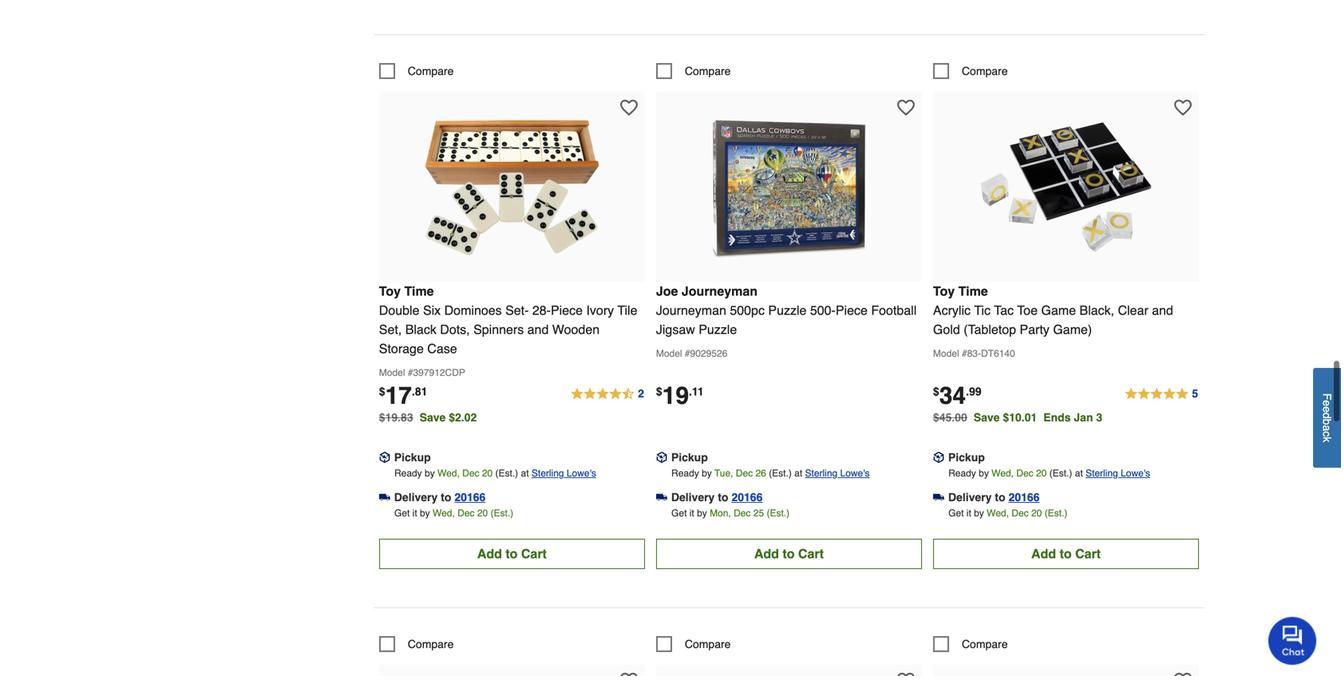 Task type: locate. For each thing, give the bounding box(es) containing it.
0 horizontal spatial toy
[[379, 284, 401, 299]]

tic
[[975, 303, 991, 318]]

2 add to cart from the left
[[755, 547, 824, 561]]

2 20166 button from the left
[[732, 489, 763, 505]]

clear
[[1118, 303, 1149, 318]]

# down "jigsaw"
[[685, 348, 690, 359]]

# for toy time acrylic tic tac toe game black, clear and gold (tabletop party game)
[[962, 348, 968, 359]]

pickup image
[[379, 452, 390, 463], [656, 452, 668, 463]]

heart outline image
[[620, 99, 638, 117], [898, 99, 915, 117], [1175, 99, 1192, 117], [898, 672, 915, 676], [1175, 672, 1192, 676]]

0 horizontal spatial truck filled image
[[379, 492, 390, 503]]

k
[[1321, 437, 1334, 443]]

3 20166 button from the left
[[1009, 489, 1040, 505]]

save down .81
[[420, 411, 446, 424]]

3 pickup from the left
[[949, 451, 985, 464]]

20166 button
[[455, 489, 486, 505], [732, 489, 763, 505], [1009, 489, 1040, 505]]

pickup image down 19
[[656, 452, 668, 463]]

acrylic
[[934, 303, 971, 318]]

0 horizontal spatial pickup image
[[379, 452, 390, 463]]

#
[[685, 348, 690, 359], [962, 348, 968, 359], [408, 367, 413, 378]]

2 save from the left
[[974, 411, 1000, 424]]

2 horizontal spatial truck filled image
[[934, 492, 945, 503]]

5014158207 element
[[379, 636, 454, 652]]

2 horizontal spatial lowe's
[[1121, 468, 1151, 479]]

and inside toy time acrylic tic tac toe game black, clear and gold (tabletop party game)
[[1153, 303, 1174, 318]]

1 toy from the left
[[379, 284, 401, 299]]

2 horizontal spatial sterling lowe's button
[[1086, 466, 1151, 481]]

0 horizontal spatial cart
[[521, 547, 547, 561]]

0 horizontal spatial add to cart button
[[379, 539, 645, 569]]

1 horizontal spatial pickup
[[672, 451, 708, 464]]

truck filled image for pickup image for ready by tue, dec 26 (est.) at sterling lowe's
[[656, 492, 668, 503]]

20
[[482, 468, 493, 479], [1037, 468, 1047, 479], [477, 508, 488, 519], [1032, 508, 1042, 519]]

1 horizontal spatial add
[[755, 547, 779, 561]]

1 horizontal spatial save
[[974, 411, 1000, 424]]

1 horizontal spatial puzzle
[[769, 303, 807, 318]]

1 horizontal spatial add to cart button
[[656, 539, 922, 569]]

1 at from the left
[[521, 468, 529, 479]]

journeyman up 500pc
[[682, 284, 758, 299]]

dominoes
[[445, 303, 502, 318]]

1 get from the left
[[395, 508, 410, 519]]

model down "jigsaw"
[[656, 348, 682, 359]]

and down the "28-"
[[528, 322, 549, 337]]

500pc
[[730, 303, 765, 318]]

1 horizontal spatial truck filled image
[[656, 492, 668, 503]]

0 horizontal spatial add to cart
[[477, 547, 547, 561]]

5000908603 element
[[934, 636, 1008, 652]]

$ 34 .99
[[934, 382, 982, 410]]

pickup image for ready by tue, dec 26 (est.) at sterling lowe's
[[656, 452, 668, 463]]

time up tic
[[959, 284, 988, 299]]

pickup image down $19.83
[[379, 452, 390, 463]]

ready by wed, dec 20 (est.) at sterling lowe's
[[395, 468, 596, 479], [949, 468, 1151, 479]]

4.5 stars image
[[570, 385, 645, 404]]

0 horizontal spatial $
[[379, 385, 385, 398]]

3 sterling from the left
[[1086, 468, 1119, 479]]

2 truck filled image from the left
[[656, 492, 668, 503]]

20166
[[455, 491, 486, 504], [732, 491, 763, 504], [1009, 491, 1040, 504]]

$ right 2
[[656, 385, 663, 398]]

$ inside $ 19 .11
[[656, 385, 663, 398]]

0 horizontal spatial delivery
[[394, 491, 438, 504]]

3 delivery from the left
[[949, 491, 992, 504]]

get it by mon, dec 25 (est.)
[[672, 508, 790, 519]]

1 cart from the left
[[521, 547, 547, 561]]

toe
[[1018, 303, 1038, 318]]

1 vertical spatial and
[[528, 322, 549, 337]]

2 horizontal spatial delivery to 20166
[[949, 491, 1040, 504]]

2 pickup from the left
[[672, 451, 708, 464]]

2
[[638, 387, 644, 400]]

1 ready by wed, dec 20 (est.) at sterling lowe's from the left
[[395, 468, 596, 479]]

5 button
[[1125, 385, 1200, 404]]

0 horizontal spatial it
[[413, 508, 417, 519]]

1 horizontal spatial delivery to 20166
[[672, 491, 763, 504]]

toy inside toy time double six dominoes set- 28-piece ivory tile set, black dots, spinners and wooden storage case
[[379, 284, 401, 299]]

0 horizontal spatial get
[[395, 508, 410, 519]]

time
[[405, 284, 434, 299], [959, 284, 988, 299]]

tile
[[618, 303, 638, 318]]

2 horizontal spatial sterling
[[1086, 468, 1119, 479]]

model up the 17
[[379, 367, 405, 378]]

0 vertical spatial journeyman
[[682, 284, 758, 299]]

1 $ from the left
[[379, 385, 385, 398]]

1 save from the left
[[420, 411, 446, 424]]

1 lowe's from the left
[[567, 468, 596, 479]]

0 horizontal spatial get it by wed, dec 20 (est.)
[[395, 508, 514, 519]]

e
[[1321, 400, 1334, 407], [1321, 407, 1334, 413]]

delivery to 20166
[[394, 491, 486, 504], [672, 491, 763, 504], [949, 491, 1040, 504]]

$ for 19
[[656, 385, 663, 398]]

toy for toy time acrylic tic tac toe game black, clear and gold (tabletop party game)
[[934, 284, 955, 299]]

sterling lowe's button for pickup image for ready by tue, dec 26 (est.) at sterling lowe's 20166 button
[[805, 466, 870, 481]]

1 delivery to 20166 from the left
[[394, 491, 486, 504]]

1 horizontal spatial piece
[[836, 303, 868, 318]]

cart
[[521, 547, 547, 561], [799, 547, 824, 561], [1076, 547, 1101, 561]]

compare for 5000908603 element
[[962, 638, 1008, 651]]

2 horizontal spatial $
[[934, 385, 940, 398]]

2 horizontal spatial delivery
[[949, 491, 992, 504]]

pickup image for ready by wed, dec 20 (est.) at sterling lowe's
[[379, 452, 390, 463]]

.99
[[966, 385, 982, 398]]

actual price $19.11 element
[[656, 382, 704, 410]]

1 add from the left
[[477, 547, 502, 561]]

add to cart
[[477, 547, 547, 561], [755, 547, 824, 561], [1032, 547, 1101, 561]]

pickup for pickup icon
[[949, 451, 985, 464]]

and
[[1153, 303, 1174, 318], [528, 322, 549, 337]]

$ inside $ 34 .99
[[934, 385, 940, 398]]

tue,
[[715, 468, 733, 479]]

1 horizontal spatial 20166
[[732, 491, 763, 504]]

0 horizontal spatial #
[[408, 367, 413, 378]]

0 horizontal spatial add
[[477, 547, 502, 561]]

1 horizontal spatial #
[[685, 348, 690, 359]]

it
[[413, 508, 417, 519], [690, 508, 695, 519], [967, 508, 972, 519]]

# for joe journeyman journeyman 500pc puzzle 500-piece football jigsaw puzzle
[[685, 348, 690, 359]]

0 horizontal spatial pickup
[[394, 451, 431, 464]]

compare inside 5001777891 element
[[685, 638, 731, 651]]

journeyman
[[682, 284, 758, 299], [656, 303, 727, 318]]

ready
[[395, 468, 422, 479], [672, 468, 699, 479], [949, 468, 977, 479]]

19
[[663, 382, 689, 410]]

time up six
[[405, 284, 434, 299]]

compare inside 1002628512 element
[[408, 65, 454, 77]]

tac
[[994, 303, 1014, 318]]

get it by wed, dec 20 (est.)
[[395, 508, 514, 519], [949, 508, 1068, 519]]

2 pickup image from the left
[[656, 452, 668, 463]]

actual price $17.81 element
[[379, 382, 428, 410]]

pickup down actual price $19.11 element
[[672, 451, 708, 464]]

# left dt6140
[[962, 348, 968, 359]]

toy up double
[[379, 284, 401, 299]]

1 pickup from the left
[[394, 451, 431, 464]]

case
[[427, 341, 457, 356]]

.11
[[689, 385, 704, 398]]

toy inside toy time acrylic tic tac toe game black, clear and gold (tabletop party game)
[[934, 284, 955, 299]]

sterling
[[532, 468, 564, 479], [805, 468, 838, 479], [1086, 468, 1119, 479]]

d
[[1321, 413, 1334, 419]]

$ up was price $19.83 element
[[379, 385, 385, 398]]

compare inside 1001281952 element
[[685, 65, 731, 77]]

25
[[754, 508, 764, 519]]

ready by wed, dec 20 (est.) at sterling lowe's down $2.02
[[395, 468, 596, 479]]

and inside toy time double six dominoes set- 28-piece ivory tile set, black dots, spinners and wooden storage case
[[528, 322, 549, 337]]

1 horizontal spatial model
[[656, 348, 682, 359]]

puzzle up 9029526
[[699, 322, 737, 337]]

1 horizontal spatial sterling
[[805, 468, 838, 479]]

# up .81
[[408, 367, 413, 378]]

add to cart button
[[379, 539, 645, 569], [656, 539, 922, 569], [934, 539, 1200, 569]]

1 horizontal spatial add to cart
[[755, 547, 824, 561]]

2 time from the left
[[959, 284, 988, 299]]

save down .99
[[974, 411, 1000, 424]]

at for the "sterling lowe's" button for pickup image for ready by tue, dec 26 (est.) at sterling lowe's 20166 button
[[795, 468, 803, 479]]

1 horizontal spatial cart
[[799, 547, 824, 561]]

toy time double six dominoes set- 28-piece ivory tile set, black dots, spinners and wooden storage case image
[[424, 100, 600, 275]]

ready down $45.00
[[949, 468, 977, 479]]

model for journeyman 500pc puzzle 500-piece football jigsaw puzzle
[[656, 348, 682, 359]]

2 sterling lowe's button from the left
[[805, 466, 870, 481]]

at for the "sterling lowe's" button associated with pickup image related to ready by wed, dec 20 (est.) at sterling lowe's's 20166 button
[[521, 468, 529, 479]]

and right clear
[[1153, 303, 1174, 318]]

2 horizontal spatial at
[[1075, 468, 1083, 479]]

0 horizontal spatial and
[[528, 322, 549, 337]]

83-
[[968, 348, 981, 359]]

1 horizontal spatial it
[[690, 508, 695, 519]]

2 at from the left
[[795, 468, 803, 479]]

toy for toy time double six dominoes set- 28-piece ivory tile set, black dots, spinners and wooden storage case
[[379, 284, 401, 299]]

3 truck filled image from the left
[[934, 492, 945, 503]]

gold
[[934, 322, 961, 337]]

1 horizontal spatial sterling lowe's button
[[805, 466, 870, 481]]

0 horizontal spatial time
[[405, 284, 434, 299]]

2 horizontal spatial it
[[967, 508, 972, 519]]

ready down $19.83
[[395, 468, 422, 479]]

2 horizontal spatial 20166 button
[[1009, 489, 1040, 505]]

0 vertical spatial and
[[1153, 303, 1174, 318]]

$19.83 save $2.02
[[379, 411, 477, 424]]

piece left football
[[836, 303, 868, 318]]

pickup right pickup icon
[[949, 451, 985, 464]]

397912cdp
[[413, 367, 465, 378]]

1 horizontal spatial delivery
[[672, 491, 715, 504]]

truck filled image
[[379, 492, 390, 503], [656, 492, 668, 503], [934, 492, 945, 503]]

1 20166 button from the left
[[455, 489, 486, 505]]

3 add from the left
[[1032, 547, 1057, 561]]

2 horizontal spatial #
[[962, 348, 968, 359]]

0 vertical spatial puzzle
[[769, 303, 807, 318]]

1 horizontal spatial ready by wed, dec 20 (est.) at sterling lowe's
[[949, 468, 1151, 479]]

0 horizontal spatial at
[[521, 468, 529, 479]]

1 horizontal spatial get
[[672, 508, 687, 519]]

1 horizontal spatial time
[[959, 284, 988, 299]]

3 lowe's from the left
[[1121, 468, 1151, 479]]

toy
[[379, 284, 401, 299], [934, 284, 955, 299]]

add
[[477, 547, 502, 561], [755, 547, 779, 561], [1032, 547, 1057, 561]]

1 horizontal spatial toy
[[934, 284, 955, 299]]

2 horizontal spatial add to cart
[[1032, 547, 1101, 561]]

2 horizontal spatial add to cart button
[[934, 539, 1200, 569]]

$
[[379, 385, 385, 398], [656, 385, 663, 398], [934, 385, 940, 398]]

2 ready from the left
[[672, 468, 699, 479]]

1 e from the top
[[1321, 400, 1334, 407]]

0 horizontal spatial puzzle
[[699, 322, 737, 337]]

1 horizontal spatial pickup image
[[656, 452, 668, 463]]

c
[[1321, 432, 1334, 437]]

by
[[425, 468, 435, 479], [702, 468, 712, 479], [979, 468, 989, 479], [420, 508, 430, 519], [697, 508, 707, 519], [974, 508, 985, 519]]

pickup for pickup image related to ready by wed, dec 20 (est.) at sterling lowe's
[[394, 451, 431, 464]]

3 $ from the left
[[934, 385, 940, 398]]

0 horizontal spatial sterling
[[532, 468, 564, 479]]

2 toy from the left
[[934, 284, 955, 299]]

time inside toy time double six dominoes set- 28-piece ivory tile set, black dots, spinners and wooden storage case
[[405, 284, 434, 299]]

1 vertical spatial journeyman
[[656, 303, 727, 318]]

1 horizontal spatial lowe's
[[841, 468, 870, 479]]

journeyman up "jigsaw"
[[656, 303, 727, 318]]

model down the gold at the top of page
[[934, 348, 960, 359]]

2 horizontal spatial pickup
[[949, 451, 985, 464]]

2 horizontal spatial ready
[[949, 468, 977, 479]]

ready by wed, dec 20 (est.) at sterling lowe's down 'ends'
[[949, 468, 1151, 479]]

2 20166 from the left
[[732, 491, 763, 504]]

party
[[1020, 322, 1050, 337]]

b
[[1321, 419, 1334, 425]]

truck filled image for pickup icon
[[934, 492, 945, 503]]

2 get from the left
[[672, 508, 687, 519]]

0 horizontal spatial ready by wed, dec 20 (est.) at sterling lowe's
[[395, 468, 596, 479]]

2 lowe's from the left
[[841, 468, 870, 479]]

actual price $34.99 element
[[934, 382, 982, 410]]

0 horizontal spatial delivery to 20166
[[394, 491, 486, 504]]

1 horizontal spatial get it by wed, dec 20 (est.)
[[949, 508, 1068, 519]]

sterling lowe's button
[[532, 466, 596, 481], [805, 466, 870, 481], [1086, 466, 1151, 481]]

model # 9029526
[[656, 348, 728, 359]]

2 horizontal spatial cart
[[1076, 547, 1101, 561]]

1 vertical spatial puzzle
[[699, 322, 737, 337]]

1 horizontal spatial ready
[[672, 468, 699, 479]]

1 time from the left
[[405, 284, 434, 299]]

wed,
[[438, 468, 460, 479], [992, 468, 1014, 479], [433, 508, 455, 519], [987, 508, 1009, 519]]

0 horizontal spatial piece
[[551, 303, 583, 318]]

$ up was price $45.00 element
[[934, 385, 940, 398]]

3 it from the left
[[967, 508, 972, 519]]

3 cart from the left
[[1076, 547, 1101, 561]]

2 piece from the left
[[836, 303, 868, 318]]

1 sterling lowe's button from the left
[[532, 466, 596, 481]]

ready by tue, dec 26 (est.) at sterling lowe's
[[672, 468, 870, 479]]

dots,
[[440, 322, 470, 337]]

e up b
[[1321, 407, 1334, 413]]

1 horizontal spatial $
[[656, 385, 663, 398]]

delivery
[[394, 491, 438, 504], [672, 491, 715, 504], [949, 491, 992, 504]]

compare for 5014158207 "element"
[[408, 638, 454, 651]]

2 horizontal spatial model
[[934, 348, 960, 359]]

3 get from the left
[[949, 508, 964, 519]]

2 horizontal spatial 20166
[[1009, 491, 1040, 504]]

set-
[[506, 303, 529, 318]]

2 $ from the left
[[656, 385, 663, 398]]

0 horizontal spatial ready
[[395, 468, 422, 479]]

at for the "sterling lowe's" button corresponding to 20166 button associated with pickup icon
[[1075, 468, 1083, 479]]

compare
[[408, 65, 454, 77], [685, 65, 731, 77], [962, 65, 1008, 77], [408, 638, 454, 651], [685, 638, 731, 651], [962, 638, 1008, 651]]

compare inside 5014598375 element
[[962, 65, 1008, 77]]

ready left "tue,"
[[672, 468, 699, 479]]

toy time double six dominoes set- 28-piece ivory tile set, black dots, spinners and wooden storage case
[[379, 284, 638, 356]]

1 truck filled image from the left
[[379, 492, 390, 503]]

# for toy time double six dominoes set- 28-piece ivory tile set, black dots, spinners and wooden storage case
[[408, 367, 413, 378]]

toy up acrylic
[[934, 284, 955, 299]]

2 add from the left
[[755, 547, 779, 561]]

compare for 1001281952 element at the top of the page
[[685, 65, 731, 77]]

e up d on the right of page
[[1321, 400, 1334, 407]]

3 ready from the left
[[949, 468, 977, 479]]

compare inside 5000908603 element
[[962, 638, 1008, 651]]

$ inside $ 17 .81
[[379, 385, 385, 398]]

0 horizontal spatial 20166 button
[[455, 489, 486, 505]]

0 horizontal spatial 20166
[[455, 491, 486, 504]]

2 horizontal spatial get
[[949, 508, 964, 519]]

5014598375 element
[[934, 63, 1008, 79]]

model
[[656, 348, 682, 359], [934, 348, 960, 359], [379, 367, 405, 378]]

at
[[521, 468, 529, 479], [795, 468, 803, 479], [1075, 468, 1083, 479]]

3 at from the left
[[1075, 468, 1083, 479]]

1 piece from the left
[[551, 303, 583, 318]]

ends
[[1044, 411, 1071, 424]]

save
[[420, 411, 446, 424], [974, 411, 1000, 424]]

1 horizontal spatial 20166 button
[[732, 489, 763, 505]]

0 horizontal spatial lowe's
[[567, 468, 596, 479]]

add for third add to cart button from right
[[477, 547, 502, 561]]

compare for 5001777891 element
[[685, 638, 731, 651]]

joe journeyman journeyman 500pc puzzle 500-piece football jigsaw puzzle
[[656, 284, 917, 337]]

piece
[[551, 303, 583, 318], [836, 303, 868, 318]]

0 horizontal spatial save
[[420, 411, 446, 424]]

piece up wooden
[[551, 303, 583, 318]]

compare for 1002628512 element
[[408, 65, 454, 77]]

2 horizontal spatial add
[[1032, 547, 1057, 561]]

2 ready by wed, dec 20 (est.) at sterling lowe's from the left
[[949, 468, 1151, 479]]

2 button
[[570, 385, 645, 404]]

1 it from the left
[[413, 508, 417, 519]]

puzzle left 500-
[[769, 303, 807, 318]]

2 cart from the left
[[799, 547, 824, 561]]

1 horizontal spatial and
[[1153, 303, 1174, 318]]

jan
[[1074, 411, 1094, 424]]

game)
[[1054, 322, 1093, 337]]

compare inside 5014158207 "element"
[[408, 638, 454, 651]]

to
[[441, 491, 452, 504], [718, 491, 729, 504], [995, 491, 1006, 504], [506, 547, 518, 561], [783, 547, 795, 561], [1060, 547, 1072, 561]]

1 pickup image from the left
[[379, 452, 390, 463]]

0 horizontal spatial model
[[379, 367, 405, 378]]

set,
[[379, 322, 402, 337]]

2 it from the left
[[690, 508, 695, 519]]

piece inside toy time double six dominoes set- 28-piece ivory tile set, black dots, spinners and wooden storage case
[[551, 303, 583, 318]]

1 horizontal spatial at
[[795, 468, 803, 479]]

time inside toy time acrylic tic tac toe game black, clear and gold (tabletop party game)
[[959, 284, 988, 299]]

pickup down $19.83 save $2.02
[[394, 451, 431, 464]]

0 horizontal spatial sterling lowe's button
[[532, 466, 596, 481]]

get
[[395, 508, 410, 519], [672, 508, 687, 519], [949, 508, 964, 519]]

3 sterling lowe's button from the left
[[1086, 466, 1151, 481]]



Task type: vqa. For each thing, say whether or not it's contained in the screenshot.
Ready
yes



Task type: describe. For each thing, give the bounding box(es) containing it.
34
[[940, 382, 966, 410]]

model for double six dominoes set- 28-piece ivory tile set, black dots, spinners and wooden storage case
[[379, 367, 405, 378]]

1 add to cart button from the left
[[379, 539, 645, 569]]

3 20166 from the left
[[1009, 491, 1040, 504]]

20166 button for pickup icon
[[1009, 489, 1040, 505]]

f e e d b a c k button
[[1314, 368, 1342, 468]]

dt6140
[[981, 348, 1016, 359]]

game
[[1042, 303, 1077, 318]]

truck filled image for pickup image related to ready by wed, dec 20 (est.) at sterling lowe's
[[379, 492, 390, 503]]

1 delivery from the left
[[394, 491, 438, 504]]

20166 button for pickup image related to ready by wed, dec 20 (est.) at sterling lowe's
[[455, 489, 486, 505]]

toy time acrylic tic tac toe game black, clear and gold (tabletop party game) image
[[979, 100, 1154, 275]]

joe
[[656, 284, 678, 299]]

add for second add to cart button from the right
[[755, 547, 779, 561]]

3 add to cart button from the left
[[934, 539, 1200, 569]]

3 delivery to 20166 from the left
[[949, 491, 1040, 504]]

a
[[1321, 425, 1334, 432]]

$19.83
[[379, 411, 413, 424]]

500-
[[810, 303, 836, 318]]

save for 17
[[420, 411, 446, 424]]

wooden
[[552, 322, 600, 337]]

sterling lowe's button for 20166 button associated with pickup icon
[[1086, 466, 1151, 481]]

six
[[423, 303, 441, 318]]

jigsaw
[[656, 322, 695, 337]]

get for pickup image for ready by tue, dec 26 (est.) at sterling lowe's
[[672, 508, 687, 519]]

9029526
[[690, 348, 728, 359]]

pickup for pickup image for ready by tue, dec 26 (est.) at sterling lowe's
[[672, 451, 708, 464]]

26
[[756, 468, 767, 479]]

black,
[[1080, 303, 1115, 318]]

$ 19 .11
[[656, 382, 704, 410]]

compare for 5014598375 element
[[962, 65, 1008, 77]]

joe journeyman journeyman 500pc puzzle 500-piece football jigsaw puzzle image
[[701, 100, 877, 275]]

was price $19.83 element
[[379, 407, 420, 424]]

$2.02
[[449, 411, 477, 424]]

5 stars image
[[1125, 385, 1200, 404]]

1 add to cart from the left
[[477, 547, 547, 561]]

20166 button for pickup image for ready by tue, dec 26 (est.) at sterling lowe's
[[732, 489, 763, 505]]

time for double
[[405, 284, 434, 299]]

heart outline image
[[620, 672, 638, 676]]

time for acrylic
[[959, 284, 988, 299]]

double
[[379, 303, 420, 318]]

model for acrylic tic tac toe game black, clear and gold (tabletop party game)
[[934, 348, 960, 359]]

get for pickup image related to ready by wed, dec 20 (est.) at sterling lowe's
[[395, 508, 410, 519]]

sterling lowe's button for pickup image related to ready by wed, dec 20 (est.) at sterling lowe's's 20166 button
[[532, 466, 596, 481]]

17
[[385, 382, 412, 410]]

model # 397912cdp
[[379, 367, 465, 378]]

2 e from the top
[[1321, 407, 1334, 413]]

(tabletop
[[964, 322, 1017, 337]]

5001777891 element
[[656, 636, 731, 652]]

3 add to cart from the left
[[1032, 547, 1101, 561]]

$10.01
[[1003, 411, 1038, 424]]

was price $45.00 element
[[934, 407, 974, 424]]

2 delivery to 20166 from the left
[[672, 491, 763, 504]]

$ for 34
[[934, 385, 940, 398]]

$45.00
[[934, 411, 968, 424]]

2 get it by wed, dec 20 (est.) from the left
[[949, 508, 1068, 519]]

$ 17 .81
[[379, 382, 428, 410]]

ivory
[[587, 303, 614, 318]]

1 get it by wed, dec 20 (est.) from the left
[[395, 508, 514, 519]]

savings save $10.01 element
[[974, 411, 1109, 424]]

it for pickup image related to ready by wed, dec 20 (est.) at sterling lowe's's 20166 button
[[413, 508, 417, 519]]

5
[[1192, 387, 1199, 400]]

2 sterling from the left
[[805, 468, 838, 479]]

3
[[1097, 411, 1103, 424]]

get for pickup icon
[[949, 508, 964, 519]]

1 ready from the left
[[395, 468, 422, 479]]

1001281952 element
[[656, 63, 731, 79]]

$ for 17
[[379, 385, 385, 398]]

1002628512 element
[[379, 63, 454, 79]]

.81
[[412, 385, 428, 398]]

2 delivery from the left
[[672, 491, 715, 504]]

model # 83-dt6140
[[934, 348, 1016, 359]]

2 add to cart button from the left
[[656, 539, 922, 569]]

add for first add to cart button from right
[[1032, 547, 1057, 561]]

f e e d b a c k
[[1321, 394, 1334, 443]]

piece inside joe journeyman journeyman 500pc puzzle 500-piece football jigsaw puzzle
[[836, 303, 868, 318]]

chat invite button image
[[1269, 617, 1318, 665]]

black
[[405, 322, 437, 337]]

it for 20166 button associated with pickup icon
[[967, 508, 972, 519]]

$45.00 save $10.01 ends jan 3
[[934, 411, 1103, 424]]

it for pickup image for ready by tue, dec 26 (est.) at sterling lowe's 20166 button
[[690, 508, 695, 519]]

1 20166 from the left
[[455, 491, 486, 504]]

save for 34
[[974, 411, 1000, 424]]

pickup image
[[934, 452, 945, 463]]

toy time acrylic tic tac toe game black, clear and gold (tabletop party game)
[[934, 284, 1174, 337]]

ends jan 3 element
[[1044, 411, 1109, 424]]

mon,
[[710, 508, 731, 519]]

1 sterling from the left
[[532, 468, 564, 479]]

28-
[[533, 303, 551, 318]]

football
[[872, 303, 917, 318]]

spinners
[[474, 322, 524, 337]]

f
[[1321, 394, 1334, 400]]

storage
[[379, 341, 424, 356]]



